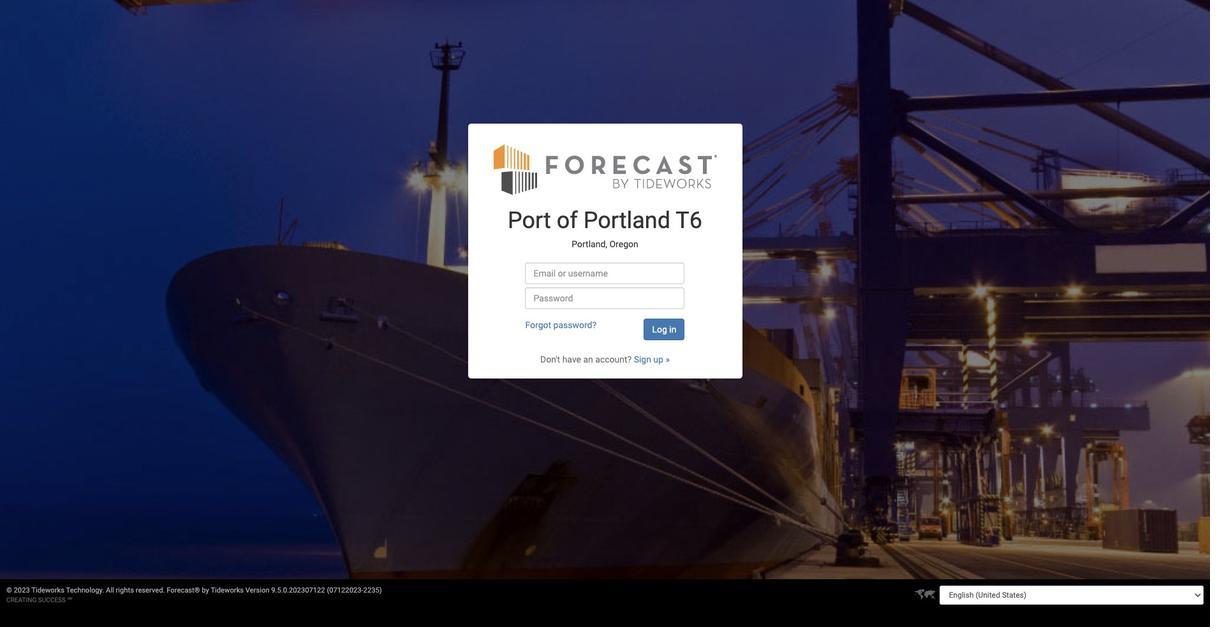 Task type: describe. For each thing, give the bounding box(es) containing it.
forgot password? link
[[525, 320, 597, 330]]

port
[[508, 207, 551, 234]]

(07122023-
[[327, 587, 363, 595]]

log
[[652, 324, 667, 335]]

forgot password? log in
[[525, 320, 677, 335]]

forgot
[[525, 320, 551, 330]]

t6
[[676, 207, 702, 234]]

by
[[202, 587, 209, 595]]

all
[[106, 587, 114, 595]]

Password password field
[[525, 287, 685, 309]]

© 2023 tideworks technology. all rights reserved. forecast® by tideworks version 9.5.0.202307122 (07122023-2235) creating success ℠
[[6, 587, 382, 604]]

version
[[246, 587, 270, 595]]

forecast®
[[167, 587, 200, 595]]

portland
[[584, 207, 671, 234]]

forecast® by tideworks image
[[493, 143, 717, 196]]

don't have an account? sign up »
[[540, 354, 670, 365]]

rights
[[116, 587, 134, 595]]

log in button
[[644, 319, 685, 340]]

oregon
[[610, 239, 638, 250]]

an
[[583, 354, 593, 365]]

sign up » link
[[634, 354, 670, 365]]

2023
[[14, 587, 30, 595]]

℠
[[67, 597, 72, 604]]

portland,
[[572, 239, 607, 250]]



Task type: locate. For each thing, give the bounding box(es) containing it.
have
[[562, 354, 581, 365]]

Email or username text field
[[525, 263, 685, 284]]

reserved.
[[136, 587, 165, 595]]

2235)
[[363, 587, 382, 595]]

2 tideworks from the left
[[211, 587, 244, 595]]

1 horizontal spatial tideworks
[[211, 587, 244, 595]]

up
[[654, 354, 663, 365]]

technology.
[[66, 587, 104, 595]]

success
[[38, 597, 66, 604]]

tideworks right 'by' at the left of page
[[211, 587, 244, 595]]

tideworks up the "success"
[[31, 587, 64, 595]]

0 horizontal spatial tideworks
[[31, 587, 64, 595]]

tideworks
[[31, 587, 64, 595], [211, 587, 244, 595]]

of
[[557, 207, 578, 234]]

9.5.0.202307122
[[271, 587, 325, 595]]

creating
[[6, 597, 37, 604]]

©
[[6, 587, 12, 595]]

don't
[[540, 354, 560, 365]]

»
[[666, 354, 670, 365]]

port of portland t6 portland, oregon
[[508, 207, 702, 250]]

account?
[[595, 354, 632, 365]]

in
[[669, 324, 677, 335]]

1 tideworks from the left
[[31, 587, 64, 595]]

sign
[[634, 354, 651, 365]]

password?
[[553, 320, 597, 330]]



Task type: vqa. For each thing, say whether or not it's contained in the screenshot.
the Port of Portland T6 Portland, Oregon
yes



